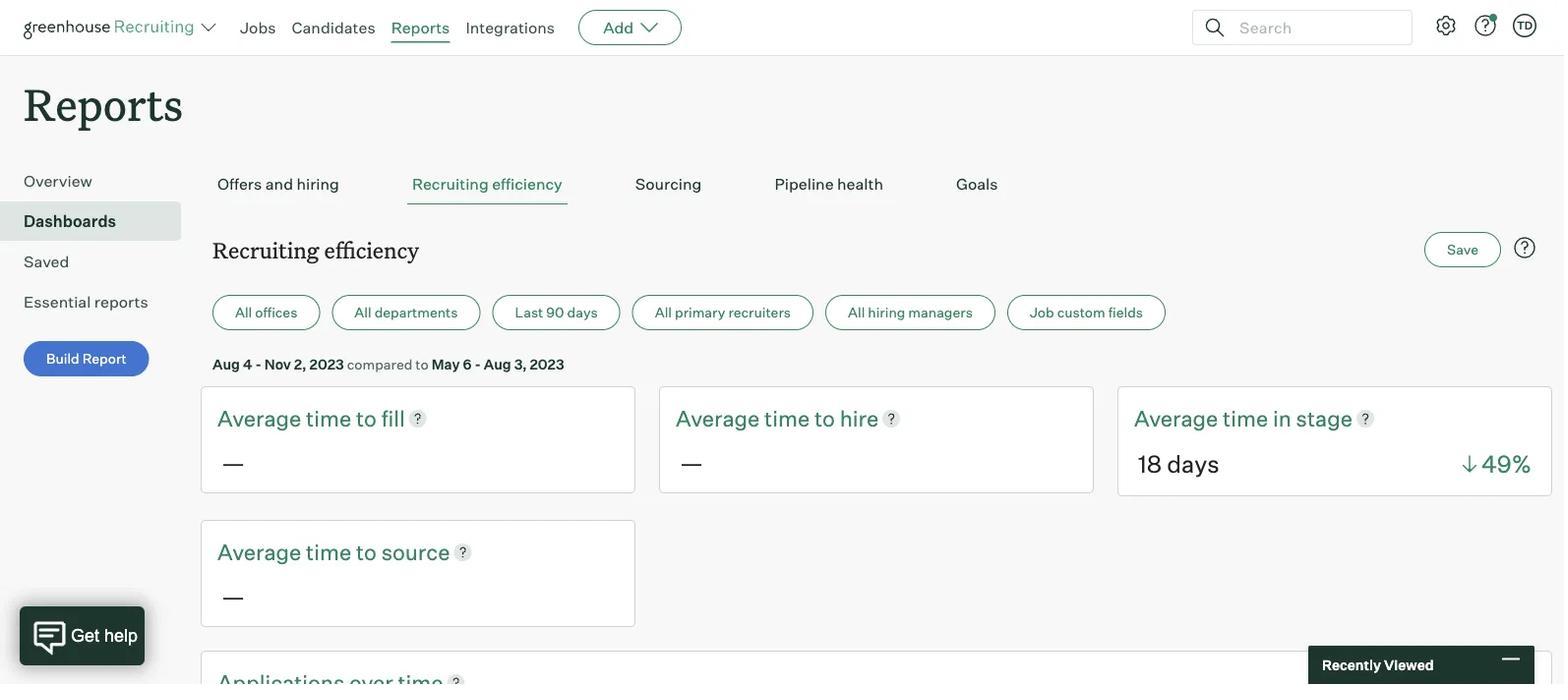 Task type: locate. For each thing, give the bounding box(es) containing it.
1 horizontal spatial 2023
[[530, 356, 564, 373]]

time link left hire link on the bottom of the page
[[765, 404, 815, 434]]

efficiency
[[492, 174, 563, 194], [324, 235, 419, 264]]

—
[[221, 448, 245, 478], [680, 448, 704, 478], [221, 582, 245, 611]]

to left hire
[[815, 405, 835, 432]]

2023 right the 3,
[[530, 356, 564, 373]]

td button
[[1509, 10, 1541, 41]]

last 90 days button
[[492, 295, 621, 331]]

time link for fill
[[306, 404, 356, 434]]

configure image
[[1435, 14, 1458, 37]]

1 - from the left
[[255, 356, 261, 373]]

source link
[[381, 537, 450, 568]]

build
[[46, 350, 79, 368]]

all left managers
[[848, 304, 865, 321]]

hiring
[[297, 174, 339, 194], [868, 304, 906, 321]]

fields
[[1109, 304, 1143, 321]]

candidates link
[[292, 18, 375, 37]]

recruiting efficiency
[[412, 174, 563, 194], [213, 235, 419, 264]]

days right 18
[[1167, 450, 1220, 479]]

hiring left managers
[[868, 304, 906, 321]]

1 vertical spatial efficiency
[[324, 235, 419, 264]]

0 horizontal spatial efficiency
[[324, 235, 419, 264]]

1 2023 from the left
[[310, 356, 344, 373]]

to left source in the bottom of the page
[[356, 539, 377, 566]]

1 horizontal spatial aug
[[484, 356, 511, 373]]

stage link
[[1296, 404, 1353, 434]]

1 all from the left
[[235, 304, 252, 321]]

time link left fill link
[[306, 404, 356, 434]]

nov
[[264, 356, 291, 373]]

3,
[[514, 356, 527, 373]]

1 horizontal spatial recruiting
[[412, 174, 489, 194]]

days right 90
[[567, 304, 598, 321]]

time left in
[[1223, 405, 1268, 432]]

essential
[[24, 292, 91, 312]]

all
[[235, 304, 252, 321], [355, 304, 372, 321], [655, 304, 672, 321], [848, 304, 865, 321]]

recruiting efficiency button
[[407, 165, 568, 205]]

0 vertical spatial days
[[567, 304, 598, 321]]

— for hire
[[680, 448, 704, 478]]

efficiency inside button
[[492, 174, 563, 194]]

pipeline health
[[775, 174, 884, 194]]

aug
[[213, 356, 240, 373], [484, 356, 511, 373]]

all inside 'button'
[[355, 304, 372, 321]]

0 horizontal spatial recruiting
[[213, 235, 319, 264]]

primary
[[675, 304, 725, 321]]

offers and hiring button
[[213, 165, 344, 205]]

source
[[381, 539, 450, 566]]

reports right candidates
[[391, 18, 450, 37]]

18 days
[[1138, 450, 1220, 479]]

0 horizontal spatial 2023
[[310, 356, 344, 373]]

- right '4'
[[255, 356, 261, 373]]

average time to for fill
[[217, 405, 381, 432]]

hire
[[840, 405, 879, 432]]

1 aug from the left
[[213, 356, 240, 373]]

3 all from the left
[[655, 304, 672, 321]]

0 horizontal spatial aug
[[213, 356, 240, 373]]

reports
[[391, 18, 450, 37], [24, 75, 183, 133]]

to left fill
[[356, 405, 377, 432]]

1 horizontal spatial days
[[1167, 450, 1220, 479]]

aug left '4'
[[213, 356, 240, 373]]

0 horizontal spatial reports
[[24, 75, 183, 133]]

all left offices
[[235, 304, 252, 321]]

1 horizontal spatial efficiency
[[492, 174, 563, 194]]

time link left source link
[[306, 537, 356, 568]]

0 vertical spatial reports
[[391, 18, 450, 37]]

all hiring managers button
[[826, 295, 996, 331]]

0 horizontal spatial days
[[567, 304, 598, 321]]

dashboards link
[[24, 210, 173, 233]]

-
[[255, 356, 261, 373], [475, 356, 481, 373]]

2023 right 2,
[[310, 356, 344, 373]]

0 vertical spatial recruiting efficiency
[[412, 174, 563, 194]]

time link
[[306, 404, 356, 434], [765, 404, 815, 434], [1223, 404, 1273, 434], [306, 537, 356, 568]]

1 horizontal spatial -
[[475, 356, 481, 373]]

recruiting
[[412, 174, 489, 194], [213, 235, 319, 264]]

td button
[[1513, 14, 1537, 37]]

all left the 'departments'
[[355, 304, 372, 321]]

1 vertical spatial recruiting
[[213, 235, 319, 264]]

average for hire
[[676, 405, 760, 432]]

to link
[[356, 404, 381, 434], [815, 404, 840, 434], [356, 537, 381, 568]]

days inside button
[[567, 304, 598, 321]]

- right 6
[[475, 356, 481, 373]]

2023
[[310, 356, 344, 373], [530, 356, 564, 373]]

0 vertical spatial recruiting
[[412, 174, 489, 194]]

all left "primary"
[[655, 304, 672, 321]]

to
[[416, 356, 429, 373], [356, 405, 377, 432], [815, 405, 835, 432], [356, 539, 377, 566]]

2 2023 from the left
[[530, 356, 564, 373]]

average link
[[217, 404, 306, 434], [676, 404, 765, 434], [1134, 404, 1223, 434], [217, 537, 306, 568]]

time left source in the bottom of the page
[[306, 539, 351, 566]]

time down 2,
[[306, 405, 351, 432]]

job custom fields
[[1030, 304, 1143, 321]]

time for hire
[[765, 405, 810, 432]]

tab list
[[213, 165, 1541, 205]]

all primary recruiters button
[[632, 295, 814, 331]]

90
[[546, 304, 564, 321]]

time left hire
[[765, 405, 810, 432]]

1 vertical spatial hiring
[[868, 304, 906, 321]]

0 horizontal spatial -
[[255, 356, 261, 373]]

reports link
[[391, 18, 450, 37]]

average for stage
[[1134, 405, 1218, 432]]

average
[[217, 405, 301, 432], [676, 405, 760, 432], [1134, 405, 1218, 432], [217, 539, 301, 566]]

to link for fill
[[356, 404, 381, 434]]

0 vertical spatial efficiency
[[492, 174, 563, 194]]

and
[[265, 174, 293, 194]]

goals
[[956, 174, 998, 194]]

time link left the stage "link"
[[1223, 404, 1273, 434]]

save button
[[1425, 232, 1501, 268]]

fill link
[[381, 404, 405, 434]]

to link for source
[[356, 537, 381, 568]]

save
[[1447, 241, 1479, 258]]

tab list containing offers and hiring
[[213, 165, 1541, 205]]

build report button
[[24, 342, 149, 377]]

offers
[[217, 174, 262, 194]]

1 horizontal spatial hiring
[[868, 304, 906, 321]]

job
[[1030, 304, 1054, 321]]

time
[[306, 405, 351, 432], [765, 405, 810, 432], [1223, 405, 1268, 432], [306, 539, 351, 566]]

hiring right and
[[297, 174, 339, 194]]

average time to
[[217, 405, 381, 432], [676, 405, 840, 432], [217, 539, 381, 566]]

6
[[463, 356, 472, 373]]

0 vertical spatial hiring
[[297, 174, 339, 194]]

overview link
[[24, 169, 173, 193]]

— for source
[[221, 582, 245, 611]]

reports down greenhouse recruiting image
[[24, 75, 183, 133]]

compared
[[347, 356, 413, 373]]

4 all from the left
[[848, 304, 865, 321]]

aug left the 3,
[[484, 356, 511, 373]]

greenhouse recruiting image
[[24, 16, 201, 39]]

recently viewed
[[1322, 657, 1434, 674]]

goals button
[[951, 165, 1003, 205]]

all inside button
[[655, 304, 672, 321]]

to for source
[[356, 539, 377, 566]]

2 all from the left
[[355, 304, 372, 321]]

days
[[567, 304, 598, 321], [1167, 450, 1220, 479]]



Task type: describe. For each thing, give the bounding box(es) containing it.
jobs
[[240, 18, 276, 37]]

last
[[515, 304, 543, 321]]

may
[[432, 356, 460, 373]]

average link for hire
[[676, 404, 765, 434]]

integrations link
[[466, 18, 555, 37]]

all hiring managers
[[848, 304, 973, 321]]

in link
[[1273, 404, 1296, 434]]

1 vertical spatial days
[[1167, 450, 1220, 479]]

all for all primary recruiters
[[655, 304, 672, 321]]

viewed
[[1384, 657, 1434, 674]]

2 aug from the left
[[484, 356, 511, 373]]

in
[[1273, 405, 1292, 432]]

all for all departments
[[355, 304, 372, 321]]

aug 4 - nov 2, 2023 compared to may 6 - aug 3, 2023
[[213, 356, 564, 373]]

average time to for source
[[217, 539, 381, 566]]

stage
[[1296, 405, 1353, 432]]

to for hire
[[815, 405, 835, 432]]

report
[[82, 350, 127, 368]]

add
[[603, 18, 634, 37]]

to for fill
[[356, 405, 377, 432]]

Search text field
[[1235, 13, 1394, 42]]

average time to for hire
[[676, 405, 840, 432]]

all departments
[[355, 304, 458, 321]]

health
[[837, 174, 884, 194]]

time for source
[[306, 539, 351, 566]]

build report
[[46, 350, 127, 368]]

average link for fill
[[217, 404, 306, 434]]

all offices
[[235, 304, 297, 321]]

average link for source
[[217, 537, 306, 568]]

time link for hire
[[765, 404, 815, 434]]

average time in
[[1134, 405, 1296, 432]]

recruiting inside button
[[412, 174, 489, 194]]

sourcing
[[635, 174, 702, 194]]

last 90 days
[[515, 304, 598, 321]]

time link for source
[[306, 537, 356, 568]]

to left "may"
[[416, 356, 429, 373]]

all primary recruiters
[[655, 304, 791, 321]]

time for fill
[[306, 405, 351, 432]]

recruiters
[[728, 304, 791, 321]]

all offices button
[[213, 295, 320, 331]]

td
[[1517, 19, 1533, 32]]

0 horizontal spatial hiring
[[297, 174, 339, 194]]

offers and hiring
[[217, 174, 339, 194]]

add button
[[579, 10, 682, 45]]

essential reports link
[[24, 290, 173, 314]]

to link for hire
[[815, 404, 840, 434]]

candidates
[[292, 18, 375, 37]]

recruiting efficiency inside button
[[412, 174, 563, 194]]

overview
[[24, 171, 92, 191]]

departments
[[375, 304, 458, 321]]

average for fill
[[217, 405, 301, 432]]

saved link
[[24, 250, 173, 274]]

recently
[[1322, 657, 1381, 674]]

2 - from the left
[[475, 356, 481, 373]]

pipeline
[[775, 174, 834, 194]]

reports
[[94, 292, 148, 312]]

essential reports
[[24, 292, 148, 312]]

pipeline health button
[[770, 165, 888, 205]]

offices
[[255, 304, 297, 321]]

2,
[[294, 356, 307, 373]]

integrations
[[466, 18, 555, 37]]

average link for stage
[[1134, 404, 1223, 434]]

sourcing button
[[630, 165, 707, 205]]

fill
[[381, 405, 405, 432]]

faq image
[[1513, 236, 1537, 260]]

jobs link
[[240, 18, 276, 37]]

— for fill
[[221, 448, 245, 478]]

time for stage
[[1223, 405, 1268, 432]]

job custom fields button
[[1007, 295, 1166, 331]]

time link for stage
[[1223, 404, 1273, 434]]

4
[[243, 356, 252, 373]]

average for source
[[217, 539, 301, 566]]

all departments button
[[332, 295, 481, 331]]

all for all hiring managers
[[848, 304, 865, 321]]

1 vertical spatial reports
[[24, 75, 183, 133]]

custom
[[1057, 304, 1106, 321]]

hire link
[[840, 404, 879, 434]]

49%
[[1482, 450, 1532, 479]]

dashboards
[[24, 212, 116, 231]]

18
[[1138, 450, 1162, 479]]

all for all offices
[[235, 304, 252, 321]]

1 vertical spatial recruiting efficiency
[[213, 235, 419, 264]]

1 horizontal spatial reports
[[391, 18, 450, 37]]

managers
[[909, 304, 973, 321]]

saved
[[24, 252, 69, 272]]



Task type: vqa. For each thing, say whether or not it's contained in the screenshot.
Average time to
yes



